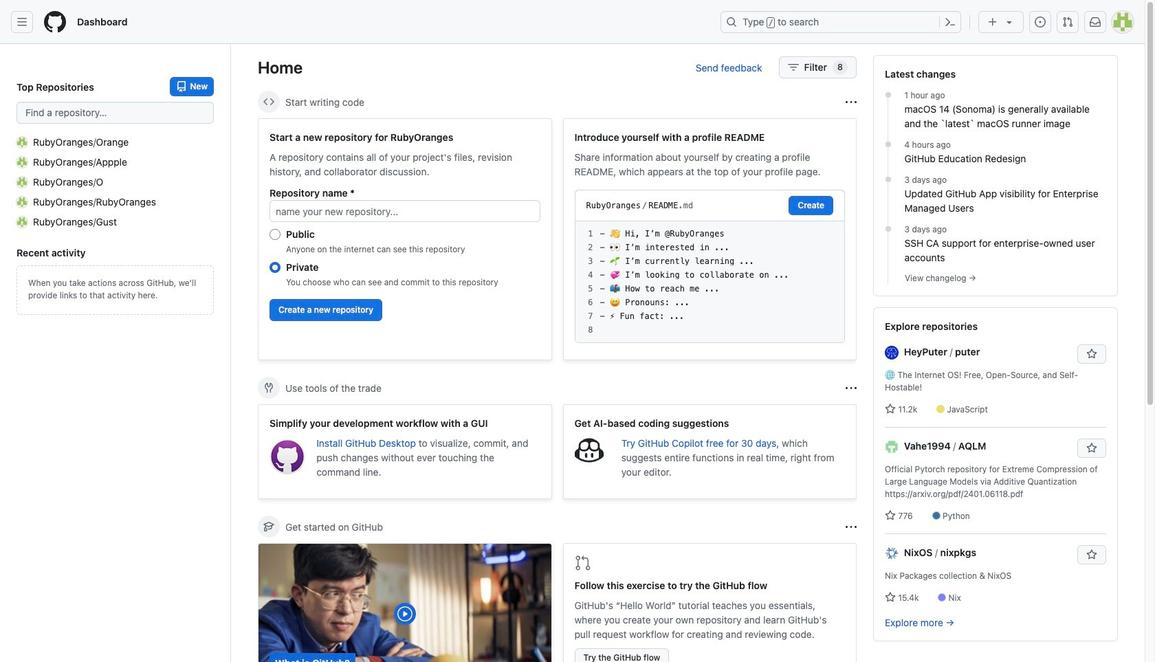 Task type: vqa. For each thing, say whether or not it's contained in the screenshot.
the bottommost Why am I seeing this? icon
yes



Task type: describe. For each thing, give the bounding box(es) containing it.
github desktop image
[[270, 439, 306, 475]]

@heyputer profile image
[[885, 346, 899, 360]]

explore element
[[874, 55, 1118, 662]]

git pull request image
[[575, 555, 591, 572]]

2 dot fill image from the top
[[883, 224, 894, 235]]

git pull request image
[[1063, 17, 1074, 28]]

Top Repositories search field
[[17, 102, 214, 124]]

name your new repository... text field
[[270, 200, 540, 222]]

introduce yourself with a profile readme element
[[563, 118, 857, 360]]

star image for @vahe1994 profile image
[[885, 510, 896, 521]]

play image
[[397, 606, 413, 623]]

@nixos profile image
[[885, 547, 899, 561]]

get ai-based coding suggestions element
[[563, 404, 857, 499]]

1 dot fill image from the top
[[883, 89, 894, 100]]

what is github? image
[[259, 544, 551, 662]]

appple image
[[17, 156, 28, 167]]

o image
[[17, 176, 28, 187]]

why am i seeing this? image
[[846, 522, 857, 533]]

issue opened image
[[1035, 17, 1046, 28]]

star this repository image for @nixos profile icon
[[1087, 550, 1098, 561]]

none submit inside introduce yourself with a profile readme element
[[789, 196, 834, 215]]



Task type: locate. For each thing, give the bounding box(es) containing it.
0 vertical spatial dot fill image
[[883, 174, 894, 185]]

0 vertical spatial why am i seeing this? image
[[846, 97, 857, 108]]

star this repository image for @heyputer profile image
[[1087, 349, 1098, 360]]

0 vertical spatial dot fill image
[[883, 89, 894, 100]]

1 dot fill image from the top
[[883, 174, 894, 185]]

notifications image
[[1090, 17, 1101, 28]]

3 star this repository image from the top
[[1087, 550, 1098, 561]]

@vahe1994 profile image
[[885, 440, 899, 454]]

filter image
[[788, 62, 799, 73]]

why am i seeing this? image for introduce yourself with a profile readme element
[[846, 97, 857, 108]]

homepage image
[[44, 11, 66, 33]]

what is github? element
[[258, 543, 552, 662]]

1 vertical spatial dot fill image
[[883, 139, 894, 150]]

0 vertical spatial star this repository image
[[1087, 349, 1098, 360]]

star image up @nixos profile icon
[[885, 510, 896, 521]]

none radio inside start a new repository element
[[270, 229, 281, 240]]

dot fill image
[[883, 174, 894, 185], [883, 224, 894, 235]]

star this repository image
[[1087, 349, 1098, 360], [1087, 443, 1098, 454], [1087, 550, 1098, 561]]

try the github flow element
[[563, 543, 857, 662]]

1 vertical spatial dot fill image
[[883, 224, 894, 235]]

2 star image from the top
[[885, 510, 896, 521]]

dot fill image
[[883, 89, 894, 100], [883, 139, 894, 150]]

2 dot fill image from the top
[[883, 139, 894, 150]]

triangle down image
[[1004, 17, 1015, 28]]

2 star this repository image from the top
[[1087, 443, 1098, 454]]

why am i seeing this? image for get ai-based coding suggestions element at the bottom of page
[[846, 383, 857, 394]]

2 why am i seeing this? image from the top
[[846, 383, 857, 394]]

0 vertical spatial star image
[[885, 404, 896, 415]]

star image up @vahe1994 profile image
[[885, 404, 896, 415]]

mortar board image
[[263, 521, 274, 532]]

orange image
[[17, 137, 28, 148]]

1 vertical spatial star this repository image
[[1087, 443, 1098, 454]]

2 vertical spatial star this repository image
[[1087, 550, 1098, 561]]

command palette image
[[945, 17, 956, 28]]

star image
[[885, 592, 896, 603]]

None submit
[[789, 196, 834, 215]]

none radio inside start a new repository element
[[270, 262, 281, 273]]

1 vertical spatial why am i seeing this? image
[[846, 383, 857, 394]]

rubyoranges image
[[17, 196, 28, 207]]

explore repositories navigation
[[874, 307, 1118, 642]]

1 star image from the top
[[885, 404, 896, 415]]

why am i seeing this? image
[[846, 97, 857, 108], [846, 383, 857, 394]]

1 vertical spatial star image
[[885, 510, 896, 521]]

plus image
[[988, 16, 999, 28]]

start a new repository element
[[258, 118, 552, 360]]

Find a repository… text field
[[17, 102, 214, 124]]

gust image
[[17, 216, 28, 227]]

tools image
[[263, 382, 274, 393]]

1 why am i seeing this? image from the top
[[846, 97, 857, 108]]

None radio
[[270, 229, 281, 240]]

star this repository image for @vahe1994 profile image
[[1087, 443, 1098, 454]]

code image
[[263, 96, 274, 107]]

None radio
[[270, 262, 281, 273]]

simplify your development workflow with a gui element
[[258, 404, 552, 499]]

star image for @heyputer profile image
[[885, 404, 896, 415]]

star image
[[885, 404, 896, 415], [885, 510, 896, 521]]

1 star this repository image from the top
[[1087, 349, 1098, 360]]



